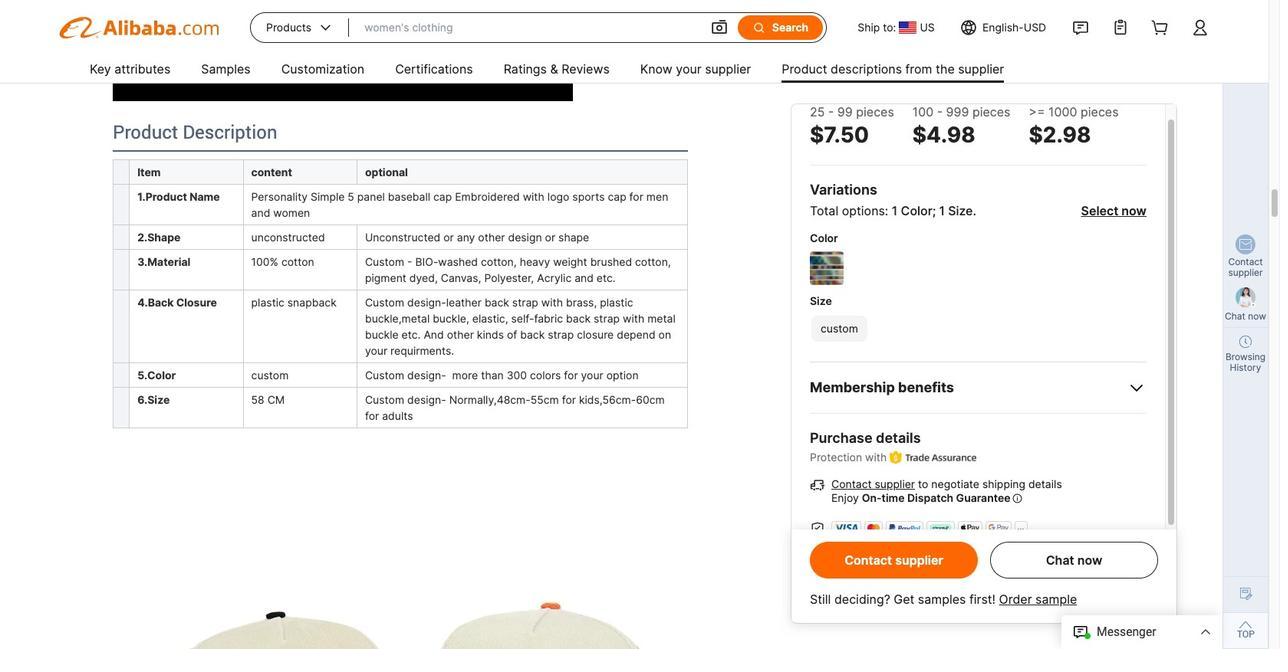 Task type: vqa. For each thing, say whether or not it's contained in the screenshot.
men
yes



Task type: describe. For each thing, give the bounding box(es) containing it.
product for product descriptions from the supplier
[[782, 61, 827, 77]]

- inside custom - bio-washed cotton, heavy weight brushed cotton, pigment dyed, canvas, polyester, acrylic and etc.
[[407, 255, 412, 268]]

100 - 999 pieces $4.98
[[913, 104, 1011, 148]]

select now
[[1081, 203, 1147, 219]]

search
[[772, 21, 809, 34]]

custom design- normally,48cm-55cm for kids,56cm-60cm for adults
[[365, 393, 665, 423]]

0 vertical spatial color
[[901, 203, 933, 219]]

1 horizontal spatial custom
[[821, 322, 858, 335]]

personality
[[251, 190, 308, 203]]

to
[[918, 478, 928, 491]]

eligible
[[831, 577, 867, 590]]

snapback
[[287, 296, 337, 309]]

buckle,
[[433, 312, 469, 325]]

eligible for refunds within 30 days of receiving products.
[[831, 577, 1116, 590]]

2 horizontal spatial strap
[[594, 312, 620, 325]]

content
[[251, 166, 292, 179]]

custom design-leather back strap with brass, plastic buckle,metal buckle, elastic, self-fabric back strap with metal buckle etc. and other kinds of back strap closure depend on your requirments.
[[365, 296, 676, 357]]

2 1 from the left
[[939, 203, 945, 219]]

enjoy for enjoy encrypted and secure payments view details
[[831, 545, 859, 558]]

etc. inside 'custom design-leather back strap with brass, plastic buckle,metal buckle, elastic, self-fabric back strap with metal buckle etc. and other kinds of back strap closure depend on your requirments.'
[[402, 328, 421, 341]]

ratings
[[504, 61, 547, 77]]

protection with
[[810, 451, 887, 464]]

enjoy on-time dispatch guarantee
[[831, 492, 1011, 505]]

your inside 'custom design-leather back strap with brass, plastic buckle,metal buckle, elastic, self-fabric back strap with metal buckle etc. and other kinds of back strap closure depend on your requirments.'
[[365, 344, 387, 357]]

2 horizontal spatial and
[[917, 545, 936, 558]]

the
[[936, 61, 955, 77]]

for left adults
[[365, 410, 379, 423]]

browsing
[[1226, 351, 1266, 363]]

prompt image
[[1013, 492, 1022, 506]]

acrylic
[[537, 271, 572, 284]]

- for $7.50
[[828, 104, 834, 120]]

custom for custom design- normally,48cm-55cm for kids,56cm-60cm for adults
[[365, 393, 404, 406]]

sample
[[1036, 592, 1077, 607]]

canvas,
[[441, 271, 481, 284]]

key attributes
[[90, 61, 171, 77]]

with inside personality simple 5 panel baseball cap embroidered with logo sports cap for men and women
[[523, 190, 545, 203]]

&
[[550, 61, 558, 77]]

0 vertical spatial chat
[[1225, 311, 1246, 322]]

receiving
[[1019, 577, 1065, 590]]

unconstructed
[[251, 231, 325, 244]]

order sample link
[[999, 592, 1077, 607]]


[[710, 18, 729, 37]]

order
[[999, 592, 1032, 607]]

heavy
[[520, 255, 550, 268]]

>=
[[1029, 104, 1045, 120]]

brushed
[[590, 255, 632, 268]]

custom for custom design-leather back strap with brass, plastic buckle,metal buckle, elastic, self-fabric back strap with metal buckle etc. and other kinds of back strap closure depend on your requirments.
[[365, 296, 404, 309]]

custom design-  more than 300 colors for your option
[[365, 369, 639, 382]]

membership
[[810, 380, 895, 396]]

60cm
[[636, 393, 665, 406]]

1.product
[[137, 190, 187, 203]]

0 horizontal spatial size
[[810, 295, 832, 308]]

1 horizontal spatial now
[[1122, 203, 1147, 219]]

option
[[607, 369, 639, 382]]

.
[[973, 203, 976, 219]]

products
[[266, 21, 312, 34]]

select
[[1081, 203, 1119, 219]]

purchase details
[[810, 430, 921, 446]]

customization
[[281, 61, 364, 77]]

etc. inside custom - bio-washed cotton, heavy weight brushed cotton, pigment dyed, canvas, polyester, acrylic and etc.
[[597, 271, 616, 284]]

select now link
[[1081, 203, 1147, 219]]

refunds
[[887, 577, 926, 590]]

300
[[507, 369, 527, 382]]

bio-
[[415, 255, 438, 268]]

chat now button
[[990, 542, 1158, 579]]

english-usd
[[983, 21, 1046, 34]]

plastic inside 'custom design-leather back strap with brass, plastic buckle,metal buckle, elastic, self-fabric back strap with metal buckle etc. and other kinds of back strap closure depend on your requirments.'
[[600, 296, 633, 309]]

···
[[1018, 524, 1024, 535]]

 search
[[752, 21, 809, 35]]

0 horizontal spatial custom
[[251, 369, 289, 382]]

of inside 'custom design-leather back strap with brass, plastic buckle,metal buckle, elastic, self-fabric back strap with metal buckle etc. and other kinds of back strap closure depend on your requirments.'
[[507, 328, 517, 341]]

products.
[[1068, 577, 1116, 590]]

contact supplier to negotiate shipping details
[[831, 478, 1062, 491]]

products 
[[266, 20, 334, 35]]

samples
[[201, 61, 251, 77]]

design- for custom design-leather back strap with brass, plastic buckle,metal buckle, elastic, self-fabric back strap with metal buckle etc. and other kinds of back strap closure depend on your requirments.
[[407, 296, 446, 309]]

unconstructed or any other design or shape
[[365, 231, 589, 244]]

with down purchase details
[[865, 451, 887, 464]]

product description
[[113, 123, 277, 143]]

25 - 99 pieces $7.50
[[810, 104, 894, 148]]

1 horizontal spatial contact supplier
[[1228, 256, 1263, 278]]

details up products.
[[1057, 545, 1090, 558]]

product descriptions from the supplier link
[[782, 55, 1004, 86]]

pieces for $7.50
[[856, 104, 894, 120]]

on
[[659, 328, 671, 341]]

enjoy encrypted and secure payments view details
[[831, 545, 1090, 558]]

- for $4.98
[[937, 104, 943, 120]]

buckle
[[365, 328, 399, 341]]

logo
[[548, 190, 569, 203]]

key
[[90, 61, 111, 77]]

kinds
[[477, 328, 504, 341]]

1 plastic from the left
[[251, 296, 284, 309]]

for right 55cm
[[562, 393, 576, 406]]

chat inside button
[[1046, 553, 1074, 568]]

purchase
[[810, 430, 873, 446]]

attributes
[[114, 61, 171, 77]]

dispatch
[[907, 492, 954, 505]]

any
[[457, 231, 475, 244]]

design
[[508, 231, 542, 244]]

2 or from the left
[[545, 231, 555, 244]]

on-
[[862, 492, 882, 505]]

2 vertical spatial your
[[581, 369, 604, 382]]

certifications
[[395, 61, 473, 77]]

1000
[[1049, 104, 1077, 120]]


[[752, 21, 766, 35]]

3.material
[[137, 255, 191, 268]]

1 vertical spatial contact
[[831, 478, 872, 491]]

and
[[424, 328, 444, 341]]

1 1 from the left
[[892, 203, 898, 219]]

colors
[[530, 369, 561, 382]]

with up fabric
[[541, 296, 563, 309]]

closure
[[577, 328, 614, 341]]



Task type: locate. For each thing, give the bounding box(es) containing it.
details
[[876, 430, 921, 446], [1029, 478, 1062, 491], [1057, 545, 1090, 558], [831, 594, 864, 607]]

your down buckle
[[365, 344, 387, 357]]

product for product description
[[113, 123, 178, 143]]

1 vertical spatial size
[[810, 295, 832, 308]]

women's clothing text field
[[364, 14, 695, 41]]

1 horizontal spatial chat
[[1225, 311, 1246, 322]]

30
[[962, 577, 976, 590]]

know
[[640, 61, 673, 77]]

1 horizontal spatial or
[[545, 231, 555, 244]]

2 horizontal spatial your
[[676, 61, 702, 77]]

3 design- from the top
[[407, 393, 446, 406]]

color down total
[[810, 232, 838, 245]]

1 vertical spatial color
[[810, 232, 838, 245]]

0 vertical spatial enjoy
[[831, 492, 859, 505]]

fabric
[[534, 312, 563, 325]]

view up receiving
[[1029, 545, 1054, 558]]

1 vertical spatial strap
[[594, 312, 620, 325]]

your right know in the right top of the page
[[676, 61, 702, 77]]

cap right sports
[[608, 190, 626, 203]]

personality simple 5 panel baseball cap embroidered with logo sports cap for men and women
[[251, 190, 668, 219]]

0 vertical spatial strap
[[512, 296, 538, 309]]

2.shape
[[137, 231, 181, 244]]

0 horizontal spatial 00:18
[[140, 78, 172, 93]]

self-
[[511, 312, 534, 325]]

0 horizontal spatial cap
[[433, 190, 452, 203]]

>= 1000 pieces $2.98
[[1029, 104, 1119, 148]]

ratings & reviews link
[[504, 55, 610, 86]]

custom up '58 cm'
[[251, 369, 289, 382]]

samples link
[[201, 55, 251, 86]]

metal
[[648, 312, 676, 325]]

contact supplier inside button
[[845, 553, 943, 568]]

custom inside custom design- normally,48cm-55cm for kids,56cm-60cm for adults
[[365, 393, 404, 406]]

chat now up browsing
[[1225, 311, 1266, 322]]

and down the personality
[[251, 206, 270, 219]]

1 vertical spatial contact supplier
[[845, 553, 943, 568]]

0 horizontal spatial other
[[447, 328, 474, 341]]

color right options:
[[901, 203, 933, 219]]

4 custom from the top
[[365, 393, 404, 406]]

of
[[507, 328, 517, 341], [1006, 577, 1016, 590]]

0 vertical spatial and
[[251, 206, 270, 219]]

ship to:
[[858, 21, 896, 34]]

1 cap from the left
[[433, 190, 452, 203]]

0 horizontal spatial contact supplier
[[845, 553, 943, 568]]

baseball
[[388, 190, 430, 203]]

chat now up products.
[[1046, 553, 1102, 568]]

2 enjoy from the top
[[831, 545, 859, 558]]

1 horizontal spatial your
[[581, 369, 604, 382]]

0 horizontal spatial chat
[[1046, 553, 1074, 568]]

key attributes link
[[90, 55, 171, 86]]

chat
[[1225, 311, 1246, 322], [1046, 553, 1074, 568]]

1 horizontal spatial chat now
[[1225, 311, 1266, 322]]

1 horizontal spatial plastic
[[600, 296, 633, 309]]

and down weight
[[575, 271, 594, 284]]

1 vertical spatial other
[[447, 328, 474, 341]]

1 vertical spatial view
[[1119, 577, 1144, 590]]

other down buckle,
[[447, 328, 474, 341]]

kids,56cm-
[[579, 393, 636, 406]]

custom up buckle,metal
[[365, 296, 404, 309]]

design- down requirments.
[[407, 369, 446, 382]]

deciding?
[[834, 592, 890, 607]]

1 horizontal spatial pieces
[[973, 104, 1011, 120]]

supplier inside button
[[895, 553, 943, 568]]

1 horizontal spatial 00:18
[[450, 78, 482, 93]]

enjoy for enjoy on-time dispatch guarantee
[[831, 492, 859, 505]]

depend
[[617, 328, 656, 341]]

0 vertical spatial your
[[676, 61, 702, 77]]

1 horizontal spatial cotton,
[[635, 255, 671, 268]]

enjoy up eligible
[[831, 545, 859, 558]]

etc. down brushed
[[597, 271, 616, 284]]

custom inside custom - bio-washed cotton, heavy weight brushed cotton, pigment dyed, canvas, polyester, acrylic and etc.
[[365, 255, 404, 268]]

description
[[183, 123, 277, 143]]

0 horizontal spatial of
[[507, 328, 517, 341]]

chat up receiving
[[1046, 553, 1074, 568]]

english-
[[983, 21, 1024, 34]]

1 cotton, from the left
[[481, 255, 517, 268]]

design- for custom design- normally,48cm-55cm for kids,56cm-60cm for adults
[[407, 393, 446, 406]]

pieces inside 25 - 99 pieces $7.50
[[856, 104, 894, 120]]

1 vertical spatial your
[[365, 344, 387, 357]]

strap up self- at the left
[[512, 296, 538, 309]]

pieces right 999
[[973, 104, 1011, 120]]

view inside "view details"
[[1119, 577, 1144, 590]]

1 horizontal spatial size
[[948, 203, 973, 219]]

1 horizontal spatial other
[[478, 231, 505, 244]]

or left any
[[444, 231, 454, 244]]

custom up pigment
[[365, 255, 404, 268]]

design- down dyed,
[[407, 296, 446, 309]]

benefits
[[898, 380, 954, 396]]

design- inside custom design- normally,48cm-55cm for kids,56cm-60cm for adults
[[407, 393, 446, 406]]

0 vertical spatial back
[[485, 296, 509, 309]]

etc.
[[597, 271, 616, 284], [402, 328, 421, 341]]

1 enjoy from the top
[[831, 492, 859, 505]]

0 horizontal spatial cotton,
[[481, 255, 517, 268]]

0 horizontal spatial back
[[485, 296, 509, 309]]

options:
[[842, 203, 888, 219]]

view right products.
[[1119, 577, 1144, 590]]

0 vertical spatial view
[[1029, 545, 1054, 558]]

usd
[[1024, 21, 1046, 34]]

1 horizontal spatial -
[[828, 104, 834, 120]]

1 right ';' at the right of page
[[939, 203, 945, 219]]

shipping
[[983, 478, 1026, 491]]

- right 100
[[937, 104, 943, 120]]

00:18 down attributes
[[140, 78, 172, 93]]

for left the men
[[629, 190, 643, 203]]

women
[[273, 206, 310, 219]]

1 vertical spatial enjoy
[[831, 545, 859, 558]]

details right "shipping"
[[1029, 478, 1062, 491]]

now up products.
[[1077, 553, 1102, 568]]

2 00:18 from the left
[[450, 78, 482, 93]]

pieces right 99 at the top right of the page
[[856, 104, 894, 120]]

0 horizontal spatial product
[[113, 123, 178, 143]]

- inside 100 - 999 pieces $4.98
[[937, 104, 943, 120]]

2 horizontal spatial pieces
[[1081, 104, 1119, 120]]

design- up adults
[[407, 393, 446, 406]]

1 00:18 from the left
[[140, 78, 172, 93]]

pieces inside 100 - 999 pieces $4.98
[[973, 104, 1011, 120]]

2 horizontal spatial back
[[566, 312, 591, 325]]

now inside chat now button
[[1077, 553, 1102, 568]]

samples
[[918, 592, 966, 607]]

with left logo
[[523, 190, 545, 203]]

now right select
[[1122, 203, 1147, 219]]

pieces right 1000
[[1081, 104, 1119, 120]]

details inside "view details"
[[831, 594, 864, 607]]

2 vertical spatial back
[[520, 328, 545, 341]]

still deciding? get samples first! order sample
[[810, 592, 1077, 607]]

custom
[[821, 322, 858, 335], [251, 369, 289, 382]]

product down the "search"
[[782, 61, 827, 77]]

999
[[946, 104, 969, 120]]

0 vertical spatial of
[[507, 328, 517, 341]]

1.product name
[[137, 190, 220, 203]]

2 vertical spatial now
[[1077, 553, 1102, 568]]

and inside custom - bio-washed cotton, heavy weight brushed cotton, pigment dyed, canvas, polyester, acrylic and etc.
[[575, 271, 594, 284]]

2 vertical spatial contact
[[845, 553, 892, 568]]

1
[[892, 203, 898, 219], [939, 203, 945, 219]]

custom - bio-washed cotton, heavy weight brushed cotton, pigment dyed, canvas, polyester, acrylic and etc.
[[365, 255, 671, 284]]

total options: 1 color ; 1 size .
[[810, 203, 976, 219]]

etc. up requirments.
[[402, 328, 421, 341]]

or
[[444, 231, 454, 244], [545, 231, 555, 244]]

cotton
[[281, 255, 314, 268]]

enjoy left on-
[[831, 492, 859, 505]]

1 horizontal spatial of
[[1006, 577, 1016, 590]]

details up to
[[876, 430, 921, 446]]

optional
[[365, 166, 408, 179]]

plastic
[[251, 296, 284, 309], [600, 296, 633, 309]]

- right 25
[[828, 104, 834, 120]]

supplier inside contact supplier
[[1228, 267, 1263, 278]]

chat now inside button
[[1046, 553, 1102, 568]]

0 vertical spatial custom
[[821, 322, 858, 335]]

1 vertical spatial product
[[113, 123, 178, 143]]

chat up browsing
[[1225, 311, 1246, 322]]

0 horizontal spatial now
[[1077, 553, 1102, 568]]

strap up closure
[[594, 312, 620, 325]]

simple
[[311, 190, 345, 203]]

1 vertical spatial etc.
[[402, 328, 421, 341]]

58
[[251, 393, 264, 406]]

0 vertical spatial product
[[782, 61, 827, 77]]

cotton, right brushed
[[635, 255, 671, 268]]

0 horizontal spatial plastic
[[251, 296, 284, 309]]

0 vertical spatial other
[[478, 231, 505, 244]]

0 horizontal spatial and
[[251, 206, 270, 219]]

and left secure
[[917, 545, 936, 558]]

of down self- at the left
[[507, 328, 517, 341]]

reviews
[[562, 61, 610, 77]]

- left the bio-
[[407, 255, 412, 268]]

3 custom from the top
[[365, 369, 404, 382]]

contact inside the contact supplier button
[[845, 553, 892, 568]]

0 vertical spatial etc.
[[597, 271, 616, 284]]

1 vertical spatial back
[[566, 312, 591, 325]]

design- for custom design-  more than 300 colors for your option
[[407, 369, 446, 382]]

2 plastic from the left
[[600, 296, 633, 309]]

cotton,
[[481, 255, 517, 268], [635, 255, 671, 268]]

1 vertical spatial chat
[[1046, 553, 1074, 568]]

1 vertical spatial chat now
[[1046, 553, 1102, 568]]

custom for custom design-  more than 300 colors for your option
[[365, 369, 404, 382]]

custom inside 'custom design-leather back strap with brass, plastic buckle,metal buckle, elastic, self-fabric back strap with metal buckle etc. and other kinds of back strap closure depend on your requirments.'
[[365, 296, 404, 309]]

and
[[251, 206, 270, 219], [575, 271, 594, 284], [917, 545, 936, 558]]

1 custom from the top
[[365, 255, 404, 268]]

from
[[906, 61, 932, 77]]

back up elastic, at the left
[[485, 296, 509, 309]]

cap right the baseball
[[433, 190, 452, 203]]

0 vertical spatial chat now
[[1225, 311, 1266, 322]]


[[318, 20, 334, 35]]

than
[[481, 369, 504, 382]]

2 design- from the top
[[407, 369, 446, 382]]

1 horizontal spatial etc.
[[597, 271, 616, 284]]

0 vertical spatial now
[[1122, 203, 1147, 219]]

membership benefits
[[810, 380, 954, 396]]

$2.98
[[1029, 122, 1091, 148]]

custom for custom - bio-washed cotton, heavy weight brushed cotton, pigment dyed, canvas, polyester, acrylic and etc.
[[365, 255, 404, 268]]

00:18 down certifications
[[450, 78, 482, 93]]

size right ';' at the right of page
[[948, 203, 973, 219]]

guarantee
[[956, 492, 1011, 505]]

0 horizontal spatial etc.
[[402, 328, 421, 341]]

pieces for $4.98
[[973, 104, 1011, 120]]

0 vertical spatial contact supplier
[[1228, 256, 1263, 278]]

back down brass,
[[566, 312, 591, 325]]

custom up membership
[[821, 322, 858, 335]]

1 or from the left
[[444, 231, 454, 244]]

4.back
[[137, 296, 174, 309]]

plastic down 100%
[[251, 296, 284, 309]]

custom down buckle
[[365, 369, 404, 382]]

brass,
[[566, 296, 597, 309]]

or left shape
[[545, 231, 555, 244]]

1 vertical spatial design-
[[407, 369, 446, 382]]

for right colors at the bottom left
[[564, 369, 578, 382]]

6.size
[[137, 393, 170, 406]]

1 pieces from the left
[[856, 104, 894, 120]]

3 pieces from the left
[[1081, 104, 1119, 120]]

size up custom link
[[810, 295, 832, 308]]

2 horizontal spatial -
[[937, 104, 943, 120]]

100
[[913, 104, 934, 120]]

us
[[920, 21, 935, 34]]

leather
[[446, 296, 482, 309]]

shape
[[558, 231, 589, 244]]

for inside personality simple 5 panel baseball cap embroidered with logo sports cap for men and women
[[629, 190, 643, 203]]

2 horizontal spatial now
[[1248, 311, 1266, 322]]

history
[[1230, 362, 1261, 374]]

still
[[810, 592, 831, 607]]

strap down fabric
[[548, 328, 574, 341]]

2 cotton, from the left
[[635, 255, 671, 268]]

other right any
[[478, 231, 505, 244]]

buckle,metal
[[365, 312, 430, 325]]

- inside 25 - 99 pieces $7.50
[[828, 104, 834, 120]]

encrypted
[[862, 545, 914, 558]]

your
[[676, 61, 702, 77], [365, 344, 387, 357], [581, 369, 604, 382]]

0 horizontal spatial or
[[444, 231, 454, 244]]

details down eligible
[[831, 594, 864, 607]]

product up item
[[113, 123, 178, 143]]

0 horizontal spatial pieces
[[856, 104, 894, 120]]

0 vertical spatial design-
[[407, 296, 446, 309]]

2 pieces from the left
[[973, 104, 1011, 120]]

pieces inside >= 1000 pieces $2.98
[[1081, 104, 1119, 120]]

cotton, up polyester,
[[481, 255, 517, 268]]

0 vertical spatial contact
[[1228, 256, 1263, 268]]

100%
[[251, 255, 278, 268]]

2 custom from the top
[[365, 296, 404, 309]]

1 horizontal spatial product
[[782, 61, 827, 77]]

00:18
[[140, 78, 172, 93], [450, 78, 482, 93]]

;
[[933, 203, 936, 219]]

55cm
[[531, 393, 559, 406]]

for up "deciding?"
[[870, 577, 884, 590]]

now up browsing
[[1248, 311, 1266, 322]]

0 horizontal spatial -
[[407, 255, 412, 268]]

1 horizontal spatial and
[[575, 271, 594, 284]]

custom up adults
[[365, 393, 404, 406]]

back down self- at the left
[[520, 328, 545, 341]]

polyester,
[[484, 271, 534, 284]]

1 horizontal spatial strap
[[548, 328, 574, 341]]

1 vertical spatial now
[[1248, 311, 1266, 322]]

1 vertical spatial and
[[575, 271, 594, 284]]

1 horizontal spatial view
[[1119, 577, 1144, 590]]

other inside 'custom design-leather back strap with brass, plastic buckle,metal buckle, elastic, self-fabric back strap with metal buckle etc. and other kinds of back strap closure depend on your requirments.'
[[447, 328, 474, 341]]

customization link
[[281, 55, 364, 86]]

closure
[[176, 296, 217, 309]]

2 vertical spatial strap
[[548, 328, 574, 341]]

0 horizontal spatial 1
[[892, 203, 898, 219]]

of up order
[[1006, 577, 1016, 590]]

protection
[[810, 451, 862, 464]]

0 vertical spatial size
[[948, 203, 973, 219]]

plastic right brass,
[[600, 296, 633, 309]]

0 horizontal spatial view
[[1029, 545, 1054, 558]]

your up kids,56cm-
[[581, 369, 604, 382]]

0 horizontal spatial chat now
[[1046, 553, 1102, 568]]

your inside know your supplier link
[[676, 61, 702, 77]]

with
[[523, 190, 545, 203], [541, 296, 563, 309], [623, 312, 645, 325], [865, 451, 887, 464]]

1 horizontal spatial 1
[[939, 203, 945, 219]]

1 horizontal spatial cap
[[608, 190, 626, 203]]

with up depend
[[623, 312, 645, 325]]

design- inside 'custom design-leather back strap with brass, plastic buckle,metal buckle, elastic, self-fabric back strap with metal buckle etc. and other kinds of back strap closure depend on your requirments.'
[[407, 296, 446, 309]]

1 right options:
[[892, 203, 898, 219]]

view details
[[831, 577, 1144, 607]]

product descriptions from the supplier
[[782, 61, 1004, 77]]

1 horizontal spatial back
[[520, 328, 545, 341]]

and inside personality simple 5 panel baseball cap embroidered with logo sports cap for men and women
[[251, 206, 270, 219]]

0 horizontal spatial your
[[365, 344, 387, 357]]

1 vertical spatial of
[[1006, 577, 1016, 590]]

now
[[1122, 203, 1147, 219], [1248, 311, 1266, 322], [1077, 553, 1102, 568]]

0 horizontal spatial strap
[[512, 296, 538, 309]]

1 horizontal spatial color
[[901, 203, 933, 219]]

custom link
[[810, 314, 869, 344]]

2 vertical spatial design-
[[407, 393, 446, 406]]

2 cap from the left
[[608, 190, 626, 203]]

2 vertical spatial and
[[917, 545, 936, 558]]

1 vertical spatial custom
[[251, 369, 289, 382]]

1 design- from the top
[[407, 296, 446, 309]]

0 horizontal spatial color
[[810, 232, 838, 245]]

days
[[979, 577, 1003, 590]]

pieces
[[856, 104, 894, 120], [973, 104, 1011, 120], [1081, 104, 1119, 120]]



